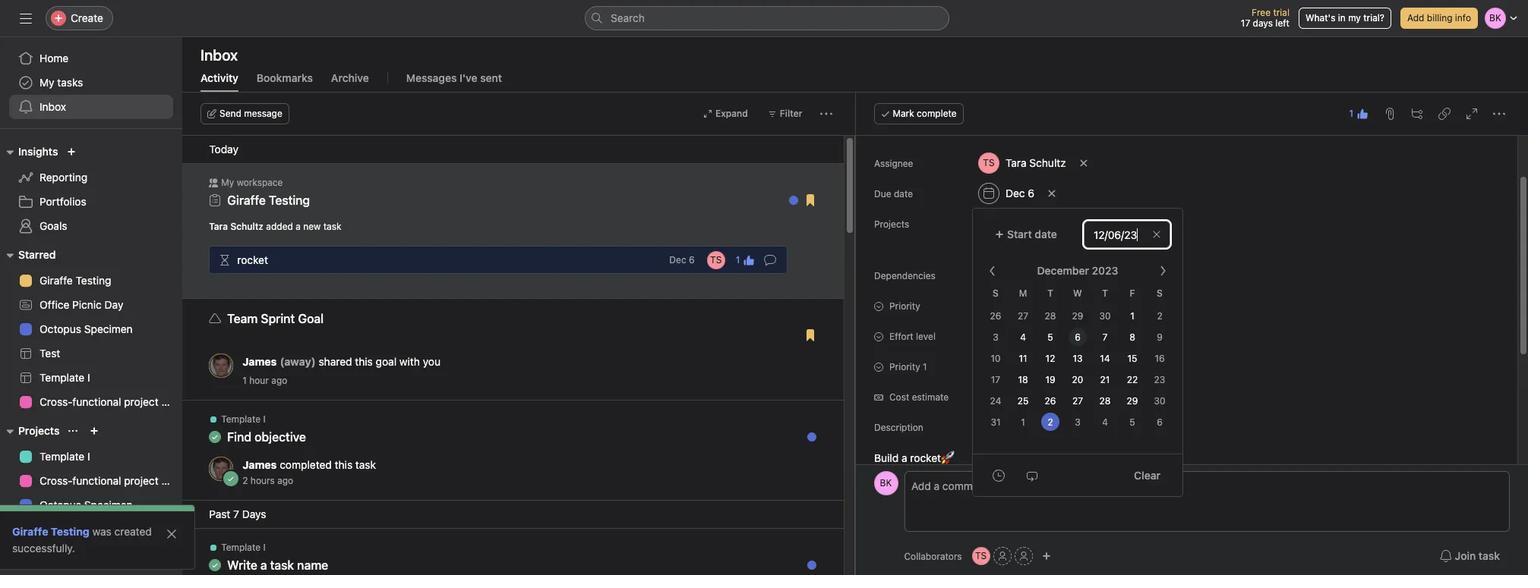 Task type: locate. For each thing, give the bounding box(es) containing it.
1 button left 0 comments icon
[[731, 250, 760, 271]]

2 project from the top
[[124, 475, 159, 488]]

1 horizontal spatial 3
[[1075, 417, 1081, 428]]

task right completed
[[355, 459, 376, 472]]

dec inside dropdown button
[[1005, 187, 1025, 200]]

2 specimen from the top
[[84, 499, 133, 512]]

james
[[243, 355, 277, 368], [243, 459, 277, 472]]

27 down 20
[[1073, 396, 1083, 407]]

giraffe testing link up add to projects
[[973, 216, 1060, 232]]

0 vertical spatial ago
[[271, 375, 287, 387]]

this
[[355, 355, 373, 368], [335, 459, 353, 472]]

projects left 'show options, current sort, top' image
[[18, 425, 60, 438]]

1 horizontal spatial add
[[1408, 12, 1425, 24]]

clear due date image inside 'rocket' dialog
[[1047, 189, 1056, 198]]

0 horizontal spatial t
[[1048, 288, 1053, 299]]

1 vertical spatial projects
[[18, 425, 60, 438]]

1 horizontal spatial projects
[[874, 219, 909, 230]]

0 horizontal spatial 17
[[991, 374, 1001, 386]]

0 vertical spatial inbox
[[201, 46, 238, 64]]

1 vertical spatial inbox
[[39, 100, 66, 113]]

completed
[[280, 459, 332, 472]]

1 horizontal spatial date
[[1035, 228, 1057, 241]]

octopus specimen link
[[9, 318, 173, 342], [9, 494, 173, 518]]

1 vertical spatial cross-
[[39, 475, 72, 488]]

0 vertical spatial my
[[39, 76, 54, 89]]

0 vertical spatial 3
[[993, 332, 999, 343]]

james for team
[[243, 355, 277, 368]]

15
[[1128, 353, 1137, 365]]

1 vertical spatial template i link
[[9, 445, 173, 469]]

schultz for tara schultz added a new task
[[230, 221, 263, 232]]

1 horizontal spatial 17
[[1241, 17, 1250, 29]]

2 priority from the top
[[889, 362, 920, 373]]

1 project from the top
[[124, 396, 159, 409]]

30 up 7
[[1099, 311, 1111, 322]]

octopus specimen inside projects 'element'
[[39, 499, 133, 512]]

projects down due date at right
[[874, 219, 909, 230]]

25
[[1018, 396, 1029, 407]]

octopus specimen link up "marketing dashboards"
[[9, 494, 173, 518]]

office picnic day link
[[9, 293, 173, 318]]

0 vertical spatial tara
[[1005, 156, 1026, 169]]

dec 6
[[1005, 187, 1034, 200], [669, 254, 695, 266]]

messages i've sent link
[[406, 71, 502, 92]]

template i link
[[9, 366, 173, 390], [9, 445, 173, 469]]

invite button
[[14, 542, 80, 570]]

0 horizontal spatial 27
[[1018, 311, 1029, 322]]

31
[[991, 417, 1001, 428]]

1 horizontal spatial inbox
[[201, 46, 238, 64]]

giraffe testing link up picnic
[[9, 269, 173, 293]]

tara inside dropdown button
[[1005, 156, 1026, 169]]

1 vertical spatial cross-functional project plan
[[39, 475, 182, 488]]

1 vertical spatial priority
[[889, 362, 920, 373]]

2 t from the left
[[1102, 288, 1108, 299]]

1 left 0 comments icon
[[736, 254, 740, 265]]

ago right hour
[[271, 375, 287, 387]]

1 horizontal spatial schultz
[[1029, 156, 1066, 169]]

starred element
[[0, 242, 182, 418]]

a left "new"
[[296, 221, 301, 232]]

cross- up marketing
[[39, 475, 72, 488]]

1 vertical spatial functional
[[72, 475, 121, 488]]

t
[[1048, 288, 1053, 299], [1102, 288, 1108, 299]]

t down december
[[1048, 288, 1053, 299]]

task name
[[270, 559, 328, 573]]

a for build a rocket🚀
[[901, 452, 907, 465]]

1 vertical spatial ts button
[[972, 548, 990, 566]]

1 template i link from the top
[[9, 366, 173, 390]]

2 cross-functional project plan link from the top
[[9, 469, 182, 494]]

home link
[[9, 46, 173, 71]]

1 james from the top
[[243, 355, 277, 368]]

test link
[[9, 342, 173, 366]]

was created successfully.
[[12, 526, 152, 555]]

join
[[1455, 550, 1476, 563]]

1 ja from the top
[[216, 360, 226, 371]]

1 vertical spatial project
[[124, 475, 159, 488]]

27 down m at the right of the page
[[1018, 311, 1029, 322]]

octopus up marketing
[[39, 499, 81, 512]]

0 vertical spatial date
[[894, 188, 913, 200]]

build a rocket🚀
[[874, 452, 954, 465]]

task right join
[[1479, 550, 1500, 563]]

a right write
[[260, 559, 267, 573]]

project for second cross-functional project plan link from the bottom of the page
[[124, 396, 159, 409]]

ja
[[216, 360, 226, 371], [216, 463, 226, 475]]

cross- up 'show options, current sort, top' image
[[39, 396, 72, 409]]

1 vertical spatial 5
[[1130, 417, 1135, 428]]

1 down level
[[923, 362, 927, 373]]

schultz inside dropdown button
[[1029, 156, 1066, 169]]

2 james from the top
[[243, 459, 277, 472]]

1 vertical spatial james
[[243, 459, 277, 472]]

giraffe testing up projects
[[991, 218, 1054, 229]]

cross-functional project plan up the new project or portfolio "icon" on the left bottom of page
[[39, 396, 182, 409]]

1 functional from the top
[[72, 396, 121, 409]]

priority down effort
[[889, 362, 920, 373]]

giraffe testing link up successfully.
[[12, 526, 89, 539]]

1 vertical spatial ja button
[[209, 457, 233, 482]]

goals
[[39, 220, 67, 232]]

mark complete button
[[874, 103, 964, 125]]

test
[[39, 347, 60, 360]]

s down the previous month icon
[[993, 288, 999, 299]]

plan inside starred element
[[161, 396, 182, 409]]

task right private
[[1098, 270, 1116, 281]]

task inside james completed this task 2 hours ago
[[355, 459, 376, 472]]

2 ja from the top
[[216, 463, 226, 475]]

invite
[[43, 549, 70, 562]]

ago inside james completed this task 2 hours ago
[[277, 476, 293, 487]]

plan for cross-functional project plan link within projects 'element'
[[161, 475, 182, 488]]

1 vertical spatial date
[[1035, 228, 1057, 241]]

ja button left hours
[[209, 457, 233, 482]]

date inside button
[[1035, 228, 1057, 241]]

2 functional from the top
[[72, 475, 121, 488]]

octopus specimen up marketing dashboards link
[[39, 499, 133, 512]]

1 horizontal spatial t
[[1102, 288, 1108, 299]]

marketing
[[39, 523, 88, 536]]

octopus specimen
[[39, 323, 133, 336], [39, 499, 133, 512]]

hour
[[249, 375, 269, 387]]

giraffe up office
[[39, 274, 73, 287]]

1 horizontal spatial 1 button
[[1345, 103, 1373, 125]]

2 cross- from the top
[[39, 475, 72, 488]]

james completed this task 2 hours ago
[[243, 459, 376, 487]]

0 horizontal spatial clear due date image
[[1047, 189, 1056, 198]]

cross- inside projects 'element'
[[39, 475, 72, 488]]

1 octopus specimen link from the top
[[9, 318, 173, 342]]

0 vertical spatial 27
[[1018, 311, 1029, 322]]

0 horizontal spatial 3
[[993, 332, 999, 343]]

project inside 'element'
[[124, 475, 159, 488]]

project inside starred element
[[124, 396, 159, 409]]

james inside the james (away) shared this goal with you 1 hour ago
[[243, 355, 277, 368]]

1 vertical spatial plan
[[161, 475, 182, 488]]

clear due date image up next month 'image'
[[1152, 230, 1161, 239]]

1 horizontal spatial 30
[[1154, 396, 1166, 407]]

0 vertical spatial octopus specimen
[[39, 323, 133, 336]]

ts button right dec 6 button
[[707, 251, 725, 269]]

dec 6 inside dropdown button
[[1005, 187, 1034, 200]]

james inside james completed this task 2 hours ago
[[243, 459, 277, 472]]

cross-functional project plan for cross-functional project plan link within projects 'element'
[[39, 475, 182, 488]]

m
[[1019, 288, 1027, 299]]

date up projects
[[1035, 228, 1057, 241]]

6
[[1028, 187, 1034, 200], [689, 254, 695, 266], [1075, 332, 1081, 343], [1157, 417, 1163, 428]]

28 up 12
[[1045, 311, 1056, 322]]

dependencies
[[874, 270, 935, 282]]

16
[[1155, 353, 1165, 365]]

template i down 'show options, current sort, top' image
[[39, 450, 90, 463]]

office
[[39, 299, 69, 311]]

octopus specimen link for picnic
[[9, 318, 173, 342]]

0 vertical spatial cross-
[[39, 396, 72, 409]]

tara up dependencies icon
[[209, 221, 228, 232]]

priority
[[889, 301, 920, 312], [889, 362, 920, 373]]

0 vertical spatial 17
[[1241, 17, 1250, 29]]

filter
[[780, 108, 803, 119]]

1 vertical spatial 26
[[1045, 396, 1056, 407]]

giraffe testing up office picnic day at the left of page
[[39, 274, 111, 287]]

0 vertical spatial 4
[[1020, 332, 1026, 343]]

1 button left attachments: add a file to this task, rocket 'icon'
[[1345, 103, 1373, 125]]

portfolios
[[39, 195, 86, 208]]

my left workspace
[[221, 177, 234, 188]]

octopus specimen link for functional
[[9, 494, 173, 518]]

create button
[[46, 6, 113, 30]]

0 horizontal spatial this
[[335, 459, 353, 472]]

i inside starred element
[[87, 371, 90, 384]]

date for start date
[[1035, 228, 1057, 241]]

collaborators
[[904, 551, 962, 562]]

start
[[1007, 228, 1032, 241]]

0 vertical spatial ja button
[[209, 354, 233, 378]]

26 up 10
[[990, 311, 1001, 322]]

2 vertical spatial 2
[[243, 476, 248, 487]]

december 2023
[[1037, 264, 1118, 277]]

clear due date image
[[1047, 189, 1056, 198], [1152, 230, 1161, 239]]

2 james link from the top
[[243, 459, 277, 472]]

1 horizontal spatial this
[[355, 355, 373, 368]]

0 vertical spatial template i link
[[9, 366, 173, 390]]

6 inside dropdown button
[[1028, 187, 1034, 200]]

1 vertical spatial 27
[[1073, 396, 1083, 407]]

add to projects button
[[971, 238, 1052, 259]]

0 horizontal spatial 2
[[243, 476, 248, 487]]

0 horizontal spatial add
[[978, 242, 996, 254]]

hours
[[251, 476, 275, 487]]

in
[[1338, 12, 1346, 24]]

activity link
[[201, 71, 238, 92]]

1 vertical spatial james link
[[243, 459, 277, 472]]

2 up 9
[[1157, 311, 1163, 322]]

template i link inside starred element
[[9, 366, 173, 390]]

cross-functional project plan inside starred element
[[39, 396, 182, 409]]

template i down test
[[39, 371, 90, 384]]

priority down dependencies
[[889, 301, 920, 312]]

0 horizontal spatial s
[[993, 288, 999, 299]]

shared
[[319, 355, 352, 368]]

0 vertical spatial ja
[[216, 360, 226, 371]]

17 left days
[[1241, 17, 1250, 29]]

i down the new project or portfolio "icon" on the left bottom of page
[[87, 450, 90, 463]]

2 plan from the top
[[161, 475, 182, 488]]

team sprint goal
[[227, 312, 324, 326]]

2 octopus specimen link from the top
[[9, 494, 173, 518]]

my tasks
[[39, 76, 83, 89]]

1 cross- from the top
[[39, 396, 72, 409]]

dec 6 button
[[971, 180, 1041, 207]]

inbox
[[201, 46, 238, 64], [39, 100, 66, 113]]

30 down 23
[[1154, 396, 1166, 407]]

t down the 2023
[[1102, 288, 1108, 299]]

3 down cost estimate text box
[[1075, 417, 1081, 428]]

i've
[[460, 71, 477, 84]]

0 horizontal spatial ts button
[[707, 251, 725, 269]]

complete
[[917, 108, 957, 119]]

giraffe inside main content
[[991, 218, 1020, 229]]

rocket
[[237, 253, 268, 266]]

0 horizontal spatial tara
[[209, 221, 228, 232]]

cross- for cross-functional project plan link within projects 'element'
[[39, 475, 72, 488]]

remove from bookmarks image
[[776, 182, 788, 194]]

template down test
[[39, 371, 85, 384]]

inbox link
[[9, 95, 173, 119]]

29 down "22" at the right bottom of page
[[1127, 396, 1138, 407]]

1 button
[[1345, 103, 1373, 125], [731, 250, 760, 271]]

template i link down the new project or portfolio "icon" on the left bottom of page
[[9, 445, 173, 469]]

0 vertical spatial octopus
[[39, 323, 81, 336]]

december 2023 button
[[1027, 258, 1144, 285]]

1 james link from the top
[[243, 355, 277, 368]]

cross-
[[39, 396, 72, 409], [39, 475, 72, 488]]

0 horizontal spatial schultz
[[230, 221, 263, 232]]

0 vertical spatial cross-functional project plan
[[39, 396, 182, 409]]

project for cross-functional project plan link within projects 'element'
[[124, 475, 159, 488]]

add for add to projects
[[978, 242, 996, 254]]

1 plan from the top
[[161, 396, 182, 409]]

task
[[323, 221, 341, 232], [1098, 270, 1116, 281], [355, 459, 376, 472], [1479, 550, 1500, 563]]

17 down 10
[[991, 374, 1001, 386]]

james up hours
[[243, 459, 277, 472]]

1 vertical spatial this
[[335, 459, 353, 472]]

s
[[993, 288, 999, 299], [1157, 288, 1163, 299]]

giraffe up to
[[991, 218, 1020, 229]]

ago right hours
[[277, 476, 293, 487]]

2 vertical spatial a
[[260, 559, 267, 573]]

template i link down test
[[9, 366, 173, 390]]

octopus specimen inside starred element
[[39, 323, 133, 336]]

1 vertical spatial 29
[[1127, 396, 1138, 407]]

4 up 11
[[1020, 332, 1026, 343]]

description
[[874, 422, 923, 434]]

Due date text field
[[1084, 221, 1171, 248]]

ts right dec 6 button
[[710, 254, 722, 265]]

w
[[1073, 288, 1082, 299]]

cross- inside starred element
[[39, 396, 72, 409]]

cross- for second cross-functional project plan link from the bottom of the page
[[39, 396, 72, 409]]

send message
[[220, 108, 282, 119]]

functional up the new project or portfolio "icon" on the left bottom of page
[[72, 396, 121, 409]]

task inside main content
[[1098, 270, 1116, 281]]

1 vertical spatial my
[[221, 177, 234, 188]]

my inside my tasks link
[[39, 76, 54, 89]]

1 cross-functional project plan from the top
[[39, 396, 182, 409]]

cross-functional project plan link up the new project or portfolio "icon" on the left bottom of page
[[9, 390, 182, 415]]

tara schultz added a new task
[[209, 221, 341, 232]]

4 down 21
[[1102, 417, 1108, 428]]

james link up hours
[[243, 459, 277, 472]]

1 octopus from the top
[[39, 323, 81, 336]]

1 horizontal spatial tara
[[1005, 156, 1026, 169]]

0 vertical spatial octopus specimen link
[[9, 318, 173, 342]]

ts button right collaborators
[[972, 548, 990, 566]]

1 horizontal spatial 2
[[1048, 417, 1053, 428]]

bk button
[[874, 472, 898, 496]]

1 left hour
[[243, 375, 247, 387]]

1 inside the james (away) shared this goal with you 1 hour ago
[[243, 375, 247, 387]]

a right build
[[901, 452, 907, 465]]

ts inside 'rocket' dialog
[[975, 551, 987, 562]]

2 horizontal spatial a
[[901, 452, 907, 465]]

octopus inside starred element
[[39, 323, 81, 336]]

show options, current sort, top image
[[69, 427, 78, 436]]

0 vertical spatial james
[[243, 355, 277, 368]]

this left goal
[[355, 355, 373, 368]]

testing up office picnic day link
[[76, 274, 111, 287]]

this right completed
[[335, 459, 353, 472]]

0 vertical spatial schultz
[[1029, 156, 1066, 169]]

search button
[[585, 6, 950, 30]]

info
[[1455, 12, 1471, 24]]

17
[[1241, 17, 1250, 29], [991, 374, 1001, 386]]

octopus specimen down picnic
[[39, 323, 133, 336]]

cross-functional project plan inside projects 'element'
[[39, 475, 182, 488]]

bk
[[880, 478, 892, 489]]

add or remove collaborators image
[[1042, 552, 1051, 561]]

add left billing
[[1408, 12, 1425, 24]]

trial
[[1273, 7, 1290, 18]]

1 horizontal spatial clear due date image
[[1152, 230, 1161, 239]]

0 vertical spatial a
[[296, 221, 301, 232]]

cross-functional project plan for second cross-functional project plan link from the bottom of the page
[[39, 396, 182, 409]]

29 down w
[[1072, 311, 1084, 322]]

2 octopus from the top
[[39, 499, 81, 512]]

ts button
[[707, 251, 725, 269], [972, 548, 990, 566]]

2 octopus specimen from the top
[[39, 499, 133, 512]]

add to projects
[[978, 242, 1045, 254]]

2 cross-functional project plan from the top
[[39, 475, 182, 488]]

priority for priority
[[889, 301, 920, 312]]

task right "new"
[[323, 221, 341, 232]]

1 vertical spatial octopus specimen
[[39, 499, 133, 512]]

26 down 19
[[1045, 396, 1056, 407]]

0 vertical spatial projects
[[874, 219, 909, 230]]

0 horizontal spatial date
[[894, 188, 913, 200]]

ts right collaborators
[[975, 551, 987, 562]]

functional up "marketing dashboards"
[[72, 475, 121, 488]]

28 down 21
[[1100, 396, 1111, 407]]

s down next month 'image'
[[1157, 288, 1163, 299]]

1 specimen from the top
[[84, 323, 133, 336]]

5
[[1048, 332, 1053, 343], [1130, 417, 1135, 428]]

specimen for picnic
[[84, 323, 133, 336]]

template i up write
[[221, 542, 266, 554]]

0 vertical spatial specimen
[[84, 323, 133, 336]]

what's
[[1306, 12, 1336, 24]]

1 horizontal spatial ts
[[975, 551, 987, 562]]

0 horizontal spatial ts
[[710, 254, 722, 265]]

1 octopus specimen from the top
[[39, 323, 133, 336]]

giraffe testing inside starred element
[[39, 274, 111, 287]]

0 vertical spatial cross-functional project plan link
[[9, 390, 182, 415]]

private task
[[1065, 270, 1116, 281]]

specimen inside projects 'element'
[[84, 499, 133, 512]]

0 vertical spatial dec 6
[[1005, 187, 1034, 200]]

2 left hours
[[243, 476, 248, 487]]

29
[[1072, 311, 1084, 322], [1127, 396, 1138, 407]]

giraffe testing
[[227, 194, 310, 207], [991, 218, 1054, 229], [39, 274, 111, 287], [12, 526, 89, 539]]

1 horizontal spatial 26
[[1045, 396, 1056, 407]]

task inside "button"
[[1479, 550, 1500, 563]]

octopus inside projects 'element'
[[39, 499, 81, 512]]

5 up 12
[[1048, 332, 1053, 343]]

1 vertical spatial cross-functional project plan link
[[9, 469, 182, 494]]

projects button
[[0, 422, 60, 441]]

23
[[1154, 374, 1166, 386]]

tara schultz button
[[971, 150, 1073, 177]]

octopus
[[39, 323, 81, 336], [39, 499, 81, 512]]

add inside button
[[1408, 12, 1425, 24]]

1 vertical spatial specimen
[[84, 499, 133, 512]]

cross-functional project plan up dashboards
[[39, 475, 182, 488]]

octopus specimen link down picnic
[[9, 318, 173, 342]]

tara schultz
[[1005, 156, 1066, 169]]

0 vertical spatial this
[[355, 355, 373, 368]]

1 horizontal spatial ts button
[[972, 548, 990, 566]]

plan inside projects 'element'
[[161, 475, 182, 488]]

inbox down my tasks on the top left of the page
[[39, 100, 66, 113]]

hide sidebar image
[[20, 12, 32, 24]]

main content
[[857, 66, 1515, 576]]

specimen inside starred element
[[84, 323, 133, 336]]

tara up dec 6 dropdown button
[[1005, 156, 1026, 169]]

2 s from the left
[[1157, 288, 1163, 299]]

a inside 'rocket' dialog
[[901, 452, 907, 465]]

1 vertical spatial schultz
[[230, 221, 263, 232]]

1 vertical spatial 4
[[1102, 417, 1108, 428]]

0 vertical spatial add
[[1408, 12, 1425, 24]]

add inside "button"
[[978, 242, 996, 254]]

octopus down office
[[39, 323, 81, 336]]

starred
[[18, 248, 56, 261]]

cross-functional project plan link up "marketing dashboards"
[[9, 469, 182, 494]]

0 horizontal spatial 30
[[1099, 311, 1111, 322]]

date inside main content
[[894, 188, 913, 200]]

giraffe
[[227, 194, 266, 207], [991, 218, 1020, 229], [39, 274, 73, 287], [12, 526, 48, 539]]

this inside the james (away) shared this goal with you 1 hour ago
[[355, 355, 373, 368]]

2 down cost estimate text box
[[1048, 417, 1053, 428]]

1 priority from the top
[[889, 301, 920, 312]]

3 up 10
[[993, 332, 999, 343]]

1 horizontal spatial dec 6
[[1005, 187, 1034, 200]]

james link up hour
[[243, 355, 277, 368]]

specimen up dashboards
[[84, 499, 133, 512]]

remove assignee image
[[1079, 159, 1088, 168]]

my left tasks
[[39, 76, 54, 89]]

0 vertical spatial clear due date image
[[1047, 189, 1056, 198]]



Task type: describe. For each thing, give the bounding box(es) containing it.
with
[[399, 355, 420, 368]]

1 vertical spatial 30
[[1154, 396, 1166, 407]]

2 ja button from the top
[[209, 457, 233, 482]]

giraffe up successfully.
[[12, 526, 48, 539]]

what's in my trial?
[[1306, 12, 1385, 24]]

12
[[1046, 353, 1055, 365]]

free trial 17 days left
[[1241, 7, 1290, 29]]

previous month image
[[987, 265, 999, 277]]

james for template
[[243, 459, 277, 472]]

1 ja button from the top
[[209, 354, 233, 378]]

giraffe testing down workspace
[[227, 194, 310, 207]]

this inside james completed this task 2 hours ago
[[335, 459, 353, 472]]

0 vertical spatial 5
[[1048, 332, 1053, 343]]

functional inside starred element
[[72, 396, 121, 409]]

1 horizontal spatial 5
[[1130, 417, 1135, 428]]

17 inside free trial 17 days left
[[1241, 17, 1250, 29]]

0 vertical spatial 28
[[1045, 311, 1056, 322]]

projects
[[1009, 242, 1045, 254]]

7
[[1103, 332, 1108, 343]]

reporting link
[[9, 166, 173, 190]]

0 vertical spatial 30
[[1099, 311, 1111, 322]]

0 vertical spatial ts button
[[707, 251, 725, 269]]

tara for tara schultz added a new task
[[209, 221, 228, 232]]

1 down 25
[[1021, 417, 1025, 428]]

added
[[266, 221, 293, 232]]

0 horizontal spatial 29
[[1072, 311, 1084, 322]]

1 up 8 at the bottom right of the page
[[1130, 311, 1135, 322]]

template i inside starred element
[[39, 371, 90, 384]]

projects element
[[0, 418, 182, 576]]

start date button
[[985, 221, 1072, 248]]

james (away) shared this goal with you 1 hour ago
[[243, 355, 441, 387]]

insights element
[[0, 138, 182, 242]]

level
[[916, 331, 935, 343]]

expand button
[[697, 103, 755, 125]]

more actions image
[[820, 108, 832, 120]]

archive notifications image
[[800, 547, 812, 559]]

giraffe down my workspace
[[227, 194, 266, 207]]

1 vertical spatial dec 6
[[669, 254, 695, 266]]

8
[[1130, 332, 1135, 343]]

archive link
[[331, 71, 369, 92]]

mark complete
[[893, 108, 957, 119]]

join task button
[[1430, 543, 1510, 570]]

add billing info button
[[1401, 8, 1478, 29]]

write a task name
[[227, 559, 328, 573]]

0 horizontal spatial 4
[[1020, 332, 1026, 343]]

1 t from the left
[[1048, 288, 1053, 299]]

copy task link image
[[1439, 108, 1451, 120]]

i up find objective
[[263, 414, 266, 425]]

20
[[1072, 374, 1084, 386]]

close image
[[166, 529, 178, 541]]

projects inside projects dropdown button
[[18, 425, 60, 438]]

0 horizontal spatial dec
[[669, 254, 686, 266]]

new project or portfolio image
[[90, 427, 99, 436]]

workspace
[[237, 177, 283, 188]]

past 7 days
[[209, 508, 266, 521]]

picnic
[[72, 299, 102, 311]]

giraffe inside starred element
[[39, 274, 73, 287]]

ago inside the james (away) shared this goal with you 1 hour ago
[[271, 375, 287, 387]]

goals link
[[9, 214, 173, 239]]

testing up 'added'
[[269, 194, 310, 207]]

reporting
[[39, 171, 87, 184]]

created
[[114, 526, 152, 539]]

bookmarks link
[[257, 71, 313, 92]]

insights
[[18, 145, 58, 158]]

24
[[990, 396, 1001, 407]]

estimate
[[912, 392, 949, 403]]

1 inside main content
[[923, 362, 927, 373]]

template up find objective
[[221, 414, 261, 425]]

0 vertical spatial ts
[[710, 254, 722, 265]]

set to repeat image
[[1026, 470, 1038, 482]]

mark
[[893, 108, 914, 119]]

giraffe testing link down workspace
[[227, 194, 310, 207]]

1 left attachments: add a file to this task, rocket 'icon'
[[1349, 108, 1354, 119]]

giraffe testing up successfully.
[[12, 526, 89, 539]]

marketing dashboards
[[39, 523, 149, 536]]

i inside projects 'element'
[[87, 450, 90, 463]]

priority for priority 1
[[889, 362, 920, 373]]

1 vertical spatial 1 button
[[731, 250, 760, 271]]

template up write
[[221, 542, 261, 554]]

clear
[[1134, 469, 1161, 482]]

my tasks link
[[9, 71, 173, 95]]

main content containing tara schultz
[[857, 66, 1515, 576]]

december
[[1037, 264, 1089, 277]]

22
[[1127, 374, 1138, 386]]

add for add billing info
[[1408, 12, 1425, 24]]

specimen for functional
[[84, 499, 133, 512]]

days
[[1253, 17, 1273, 29]]

a for write a task name
[[260, 559, 267, 573]]

attachments: add a file to this task, rocket image
[[1384, 108, 1396, 120]]

template inside projects 'element'
[[39, 450, 85, 463]]

1 horizontal spatial a
[[296, 221, 301, 232]]

plan for second cross-functional project plan link from the bottom of the page
[[161, 396, 182, 409]]

0 vertical spatial 2
[[1157, 311, 1163, 322]]

tasks
[[57, 76, 83, 89]]

template inside starred element
[[39, 371, 85, 384]]

clear button
[[1124, 462, 1171, 490]]

2 inside james completed this task 2 hours ago
[[243, 476, 248, 487]]

octopus for office
[[39, 323, 81, 336]]

octopus specimen for picnic
[[39, 323, 133, 336]]

message
[[244, 108, 282, 119]]

effort
[[889, 331, 913, 343]]

write
[[227, 559, 257, 573]]

expand
[[716, 108, 748, 119]]

add time image
[[993, 470, 1005, 482]]

1 horizontal spatial 4
[[1102, 417, 1108, 428]]

cross-functional project plan link inside projects 'element'
[[9, 469, 182, 494]]

new image
[[67, 147, 76, 156]]

inbox inside global element
[[39, 100, 66, 113]]

9
[[1157, 332, 1163, 343]]

template i up find objective
[[221, 414, 266, 425]]

activity
[[201, 71, 238, 84]]

archive notification image
[[800, 317, 812, 329]]

testing inside starred element
[[76, 274, 111, 287]]

next month image
[[1157, 265, 1169, 277]]

send
[[220, 108, 241, 119]]

giraffe testing inside 'rocket' dialog
[[991, 218, 1054, 229]]

my workspace
[[221, 177, 283, 188]]

messages i've sent
[[406, 71, 502, 84]]

more actions for this task image
[[1493, 108, 1506, 120]]

0 vertical spatial 1 button
[[1345, 103, 1373, 125]]

projects inside 'rocket' dialog
[[874, 219, 909, 230]]

priority 1
[[889, 362, 927, 373]]

day
[[105, 299, 123, 311]]

today
[[209, 143, 238, 156]]

past
[[209, 508, 230, 521]]

f
[[1130, 288, 1135, 299]]

add billing info
[[1408, 12, 1471, 24]]

dec 6 button
[[669, 254, 695, 266]]

bookmarks
[[257, 71, 313, 84]]

send message button
[[201, 103, 289, 125]]

new
[[303, 221, 321, 232]]

full screen image
[[1466, 108, 1478, 120]]

dashboards
[[91, 523, 149, 536]]

1 cross-functional project plan link from the top
[[9, 390, 182, 415]]

0 vertical spatial 26
[[990, 311, 1001, 322]]

create
[[71, 11, 103, 24]]

tara for tara schultz
[[1005, 156, 1026, 169]]

schultz for tara schultz
[[1029, 156, 1066, 169]]

add subtask image
[[1411, 108, 1423, 120]]

2 template i link from the top
[[9, 445, 173, 469]]

insights button
[[0, 143, 58, 161]]

start date
[[1007, 228, 1057, 241]]

octopus specimen for functional
[[39, 499, 133, 512]]

13
[[1073, 353, 1083, 365]]

team
[[227, 312, 258, 326]]

testing inside 'rocket' dialog
[[1023, 218, 1054, 229]]

1 vertical spatial 28
[[1100, 396, 1111, 407]]

global element
[[0, 37, 182, 128]]

dependencies image
[[219, 254, 231, 266]]

1 horizontal spatial 27
[[1073, 396, 1083, 407]]

Cost estimate text field
[[971, 384, 1153, 411]]

functional inside projects 'element'
[[72, 475, 121, 488]]

rocket dialog
[[856, 66, 1528, 576]]

cost
[[889, 392, 909, 403]]

10
[[991, 353, 1001, 365]]

(away)
[[280, 355, 316, 368]]

date for due date
[[894, 188, 913, 200]]

my for my tasks
[[39, 76, 54, 89]]

0 comments image
[[764, 254, 777, 266]]

1 s from the left
[[993, 288, 999, 299]]

due
[[874, 188, 891, 200]]

18
[[1018, 374, 1028, 386]]

testing up invite
[[51, 526, 89, 539]]

free
[[1252, 7, 1271, 18]]

1 vertical spatial 17
[[991, 374, 1001, 386]]

archive all image
[[800, 182, 812, 194]]

1 vertical spatial 3
[[1075, 417, 1081, 428]]

template i inside projects 'element'
[[39, 450, 90, 463]]

octopus for cross-
[[39, 499, 81, 512]]

giraffe testing link inside 'rocket' dialog
[[973, 216, 1060, 232]]

search list box
[[585, 6, 950, 30]]

i up the write a task name
[[263, 542, 266, 554]]

my for my workspace
[[221, 177, 234, 188]]



Task type: vqa. For each thing, say whether or not it's contained in the screenshot.


